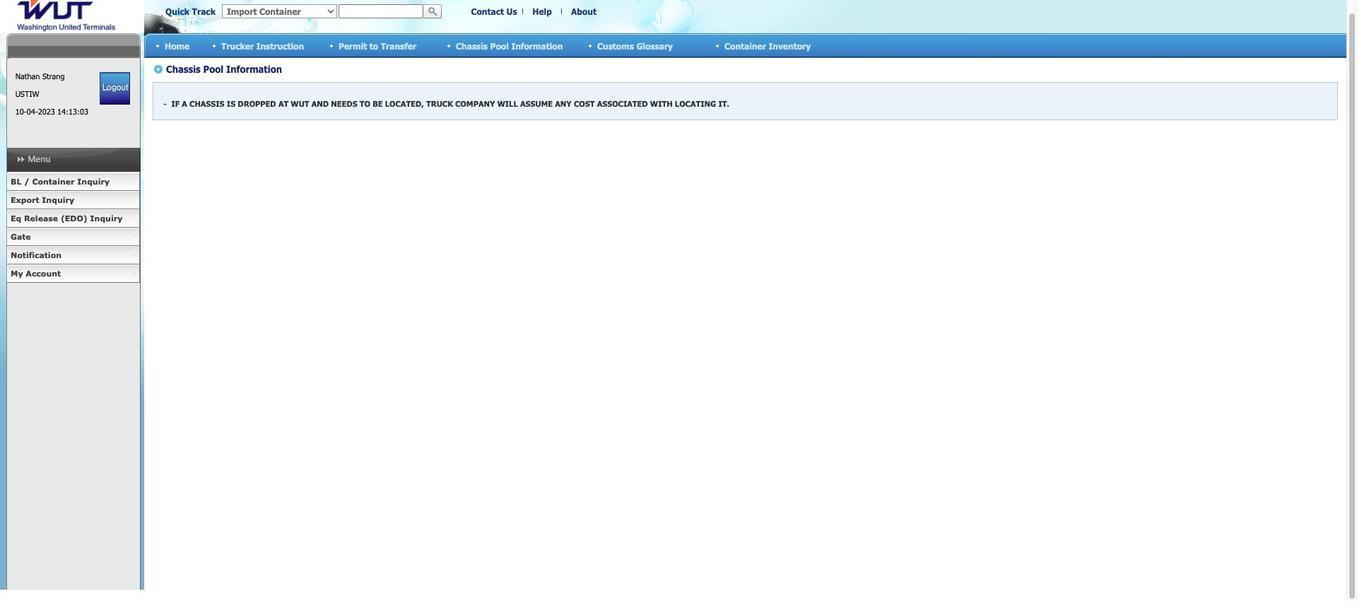 Task type: locate. For each thing, give the bounding box(es) containing it.
account
[[26, 269, 61, 278]]

notification
[[11, 250, 62, 260]]

gate link
[[6, 228, 140, 246]]

contact us link
[[471, 6, 517, 16]]

eq release (edo) inquiry link
[[6, 209, 140, 228]]

14:13:03
[[57, 107, 88, 116]]

customs glossary
[[598, 41, 673, 51]]

container inventory
[[725, 41, 811, 51]]

1 vertical spatial container
[[32, 177, 75, 186]]

inquiry
[[77, 177, 110, 186], [42, 195, 74, 204], [90, 214, 123, 223]]

permit
[[339, 41, 367, 51]]

container up export inquiry
[[32, 177, 75, 186]]

export
[[11, 195, 39, 204]]

container inside bl / container inquiry link
[[32, 177, 75, 186]]

bl
[[11, 177, 21, 186]]

inquiry up export inquiry link
[[77, 177, 110, 186]]

0 vertical spatial inquiry
[[77, 177, 110, 186]]

bl / container inquiry
[[11, 177, 110, 186]]

quick track
[[165, 6, 216, 16]]

track
[[192, 6, 216, 16]]

1 vertical spatial inquiry
[[42, 195, 74, 204]]

0 vertical spatial container
[[725, 41, 766, 51]]

2 vertical spatial inquiry
[[90, 214, 123, 223]]

eq release (edo) inquiry
[[11, 214, 123, 223]]

(edo)
[[61, 214, 88, 223]]

my
[[11, 269, 23, 278]]

inquiry down bl / container inquiry
[[42, 195, 74, 204]]

None text field
[[339, 4, 424, 18]]

about link
[[571, 6, 597, 16]]

bl / container inquiry link
[[6, 173, 140, 191]]

container left inventory
[[725, 41, 766, 51]]

glossary
[[637, 41, 673, 51]]

pool
[[490, 41, 509, 51]]

inventory
[[769, 41, 811, 51]]

strang
[[42, 71, 65, 81]]

quick
[[165, 6, 190, 16]]

inquiry for (edo)
[[90, 214, 123, 223]]

information
[[512, 41, 563, 51]]

container
[[725, 41, 766, 51], [32, 177, 75, 186]]

0 horizontal spatial container
[[32, 177, 75, 186]]

inquiry right (edo)
[[90, 214, 123, 223]]

my account
[[11, 269, 61, 278]]

export inquiry link
[[6, 191, 140, 209]]



Task type: vqa. For each thing, say whether or not it's contained in the screenshot.
Gate
yes



Task type: describe. For each thing, give the bounding box(es) containing it.
nathan
[[15, 71, 40, 81]]

instruction
[[256, 41, 304, 51]]

export inquiry
[[11, 195, 74, 204]]

10-
[[15, 107, 27, 116]]

10-04-2023 14:13:03
[[15, 107, 88, 116]]

/
[[24, 177, 30, 186]]

2023
[[38, 107, 55, 116]]

chassis
[[456, 41, 488, 51]]

release
[[24, 214, 58, 223]]

to
[[370, 41, 378, 51]]

contact
[[471, 6, 504, 16]]

us
[[507, 6, 517, 16]]

notification link
[[6, 246, 140, 264]]

1 horizontal spatial container
[[725, 41, 766, 51]]

ustiw
[[15, 89, 39, 98]]

customs
[[598, 41, 634, 51]]

trucker
[[221, 41, 254, 51]]

help
[[533, 6, 552, 16]]

nathan strang
[[15, 71, 65, 81]]

inquiry for container
[[77, 177, 110, 186]]

login image
[[100, 72, 130, 105]]

gate
[[11, 232, 31, 241]]

my account link
[[6, 264, 140, 283]]

eq
[[11, 214, 21, 223]]

permit to transfer
[[339, 41, 417, 51]]

about
[[571, 6, 597, 16]]

home
[[165, 41, 190, 51]]

trucker instruction
[[221, 41, 304, 51]]

04-
[[27, 107, 38, 116]]

transfer
[[381, 41, 417, 51]]

contact us
[[471, 6, 517, 16]]

help link
[[533, 6, 552, 16]]

chassis pool information
[[456, 41, 563, 51]]



